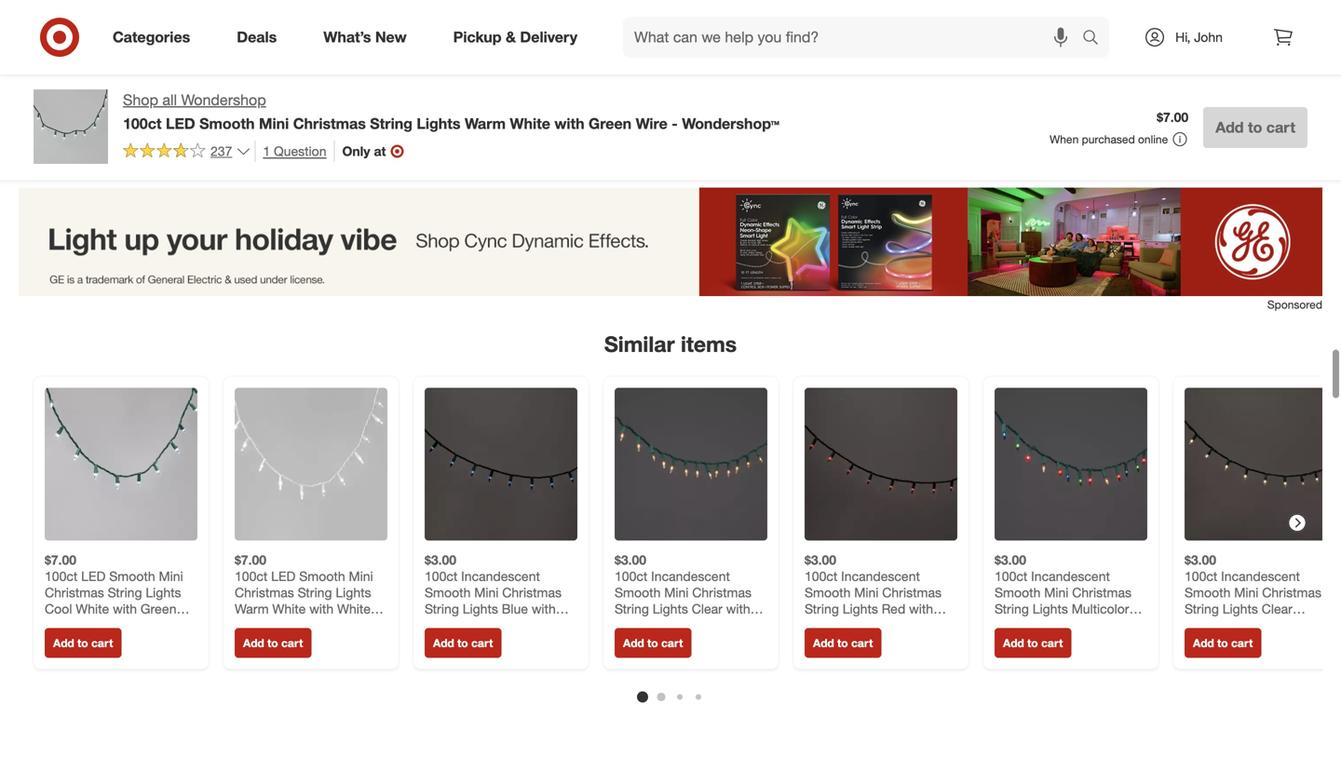 Task type: locate. For each thing, give the bounding box(es) containing it.
clear inside $3.00 100ct incandescent smooth mini christmas string lights clear twinkle with green wire - wondershop™
[[1263, 601, 1293, 617]]

1 left question
[[263, 143, 270, 159]]

0 horizontal spatial clear
[[692, 601, 723, 617]]

- inside $3.00 100ct incandescent smooth mini christmas string lights red with green wire - wondershop™
[[874, 617, 880, 634]]

string inside "$3.00 100ct incandescent smooth mini christmas string lights clear with green wire - wondershop™"
[[615, 601, 649, 617]]

led for $7.00 100ct led smooth mini christmas string lights warm white with white wire - wondershop™
[[271, 568, 296, 585]]

christmas inside $7.00 100ct led smooth mini christmas string lights cool white with green wire - wondershop™
[[45, 585, 104, 601]]

wire inside $7.00 100ct led smooth mini christmas string lights cool white with green wire - wondershop™
[[45, 617, 71, 634]]

0 vertical spatial 1
[[246, 41, 255, 60]]

all
[[154, 41, 169, 60], [163, 91, 177, 109]]

100ct inside $3.00 100ct incandescent smooth mini christmas string lights blue with green wire - wondershop™
[[425, 568, 458, 585]]

2 horizontal spatial led
[[271, 568, 296, 585]]

$3.00 inside $3.00 100ct incandescent smooth mini christmas string lights clear twinkle with green wire - wondershop™
[[1185, 552, 1217, 568]]

lights for $7.00 100ct led smooth mini christmas string lights warm white with white wire - wondershop™
[[336, 585, 371, 601]]

4 incandescent from the left
[[1032, 568, 1111, 585]]

add to cart button for $3.00 100ct incandescent smooth mini christmas string lights red with green wire - wondershop™
[[805, 629, 882, 658]]

mini inside $3.00 100ct incandescent smooth mini christmas string lights clear twinkle with green wire - wondershop™
[[1235, 585, 1259, 601]]

100ct
[[123, 114, 162, 133], [45, 568, 78, 585], [235, 568, 268, 585], [425, 568, 458, 585], [615, 568, 648, 585], [805, 568, 838, 585], [995, 568, 1028, 585], [1185, 568, 1218, 585]]

2 horizontal spatial $7.00
[[1158, 109, 1189, 125]]

wire inside shop all wondershop 100ct led smooth mini christmas string lights warm white with green wire - wondershop™
[[636, 114, 668, 133]]

$3.00 for 100ct incandescent smooth mini christmas string lights clear with green wire - wondershop™
[[615, 552, 647, 568]]

string inside $7.00 100ct led smooth mini christmas string lights warm white with white wire - wondershop™
[[298, 585, 332, 601]]

$3.00 inside "$3.00 100ct incandescent smooth mini christmas string lights clear with green wire - wondershop™"
[[615, 552, 647, 568]]

see all questions ( 1 )
[[124, 41, 259, 60]]

mini inside $7.00 100ct led smooth mini christmas string lights warm white with white wire - wondershop™
[[349, 568, 373, 585]]

lights inside "$3.00 100ct incandescent smooth mini christmas string lights clear with green wire - wondershop™"
[[653, 601, 689, 617]]

lights
[[417, 114, 461, 133], [146, 585, 181, 601], [336, 585, 371, 601], [463, 601, 498, 617], [653, 601, 689, 617], [843, 601, 879, 617], [1033, 601, 1069, 617], [1223, 601, 1259, 617]]

0 vertical spatial all
[[154, 41, 169, 60]]

smooth
[[200, 114, 255, 133], [109, 568, 155, 585], [299, 568, 345, 585], [425, 585, 471, 601], [615, 585, 661, 601], [805, 585, 851, 601], [995, 585, 1041, 601], [1185, 585, 1231, 601]]

3 $3.00 from the left
[[805, 552, 837, 568]]

christmas
[[293, 114, 366, 133], [45, 585, 104, 601], [235, 585, 294, 601], [503, 585, 562, 601], [693, 585, 752, 601], [883, 585, 942, 601], [1073, 585, 1132, 601], [1263, 585, 1322, 601]]

lights inside $7.00 100ct led smooth mini christmas string lights cool white with green wire - wondershop™
[[146, 585, 181, 601]]

incandescent for 100ct incandescent smooth mini christmas string lights multicolor with green wire - wondershop™
[[1032, 568, 1111, 585]]

smooth inside $3.00 100ct incandescent smooth mini christmas string lights blue with green wire - wondershop™
[[425, 585, 471, 601]]

christmas inside $3.00 100ct incandescent smooth mini christmas string lights multicolor with green wire - wondershop™
[[1073, 585, 1132, 601]]

string inside $3.00 100ct incandescent smooth mini christmas string lights blue with green wire - wondershop™
[[425, 601, 459, 617]]

mini for $7.00 100ct led smooth mini christmas string lights cool white with green wire - wondershop™
[[159, 568, 183, 585]]

wire inside $7.00 100ct led smooth mini christmas string lights warm white with white wire - wondershop™
[[235, 617, 261, 634]]

1 horizontal spatial warm
[[465, 114, 506, 133]]

similar items region
[[19, 188, 1342, 758]]

similar
[[605, 331, 675, 358]]

add to cart for $3.00 100ct incandescent smooth mini christmas string lights clear twinkle with green wire - wondershop™
[[1194, 636, 1254, 650]]

christmas inside "$3.00 100ct incandescent smooth mini christmas string lights clear with green wire - wondershop™"
[[693, 585, 752, 601]]

shop all wondershop 100ct led smooth mini christmas string lights warm white with green wire - wondershop™
[[123, 91, 780, 133]]

mini inside $3.00 100ct incandescent smooth mini christmas string lights blue with green wire - wondershop™
[[475, 585, 499, 601]]

1 horizontal spatial $7.00
[[235, 552, 267, 568]]

lights inside $3.00 100ct incandescent smooth mini christmas string lights clear twinkle with green wire - wondershop™
[[1223, 601, 1259, 617]]

2 incandescent from the left
[[652, 568, 731, 585]]

christmas inside $3.00 100ct incandescent smooth mini christmas string lights clear twinkle with green wire - wondershop™
[[1263, 585, 1322, 601]]

$3.00 inside $3.00 100ct incandescent smooth mini christmas string lights red with green wire - wondershop™
[[805, 552, 837, 568]]

incandescent inside $3.00 100ct incandescent smooth mini christmas string lights clear twinkle with green wire - wondershop™
[[1222, 568, 1301, 585]]

5 incandescent from the left
[[1222, 568, 1301, 585]]

add for $3.00 100ct incandescent smooth mini christmas string lights multicolor with green wire - wondershop™
[[1004, 636, 1025, 650]]

string for $3.00 100ct incandescent smooth mini christmas string lights clear with green wire - wondershop™
[[615, 601, 649, 617]]

christmas for $3.00 100ct incandescent smooth mini christmas string lights red with green wire - wondershop™
[[883, 585, 942, 601]]

100ct inside $3.00 100ct incandescent smooth mini christmas string lights clear twinkle with green wire - wondershop™
[[1185, 568, 1218, 585]]

clear for -
[[692, 601, 723, 617]]

-
[[672, 114, 678, 133], [74, 617, 79, 634], [265, 617, 270, 634], [494, 617, 499, 634], [684, 617, 689, 634], [874, 617, 880, 634], [1092, 617, 1097, 634], [1329, 617, 1334, 634]]

add to cart button for $3.00 100ct incandescent smooth mini christmas string lights blue with green wire - wondershop™
[[425, 629, 502, 658]]

to for $3.00 100ct incandescent smooth mini christmas string lights red with green wire - wondershop™
[[838, 636, 849, 650]]

237
[[211, 143, 232, 159]]

with inside $7.00 100ct led smooth mini christmas string lights warm white with white wire - wondershop™
[[310, 601, 334, 617]]

warm
[[465, 114, 506, 133], [235, 601, 269, 617]]

100ct for $3.00 100ct incandescent smooth mini christmas string lights red with green wire - wondershop™
[[805, 568, 838, 585]]

pickup
[[454, 28, 502, 46]]

see
[[124, 41, 150, 60]]

100ct inside $7.00 100ct led smooth mini christmas string lights warm white with white wire - wondershop™
[[235, 568, 268, 585]]

wondershop™
[[682, 114, 780, 133], [83, 617, 164, 634], [273, 617, 354, 634], [425, 634, 506, 650], [615, 634, 696, 650], [805, 634, 886, 650], [995, 634, 1076, 650], [1185, 634, 1267, 650]]

smooth for $7.00 100ct led smooth mini christmas string lights warm white with white wire - wondershop™
[[299, 568, 345, 585]]

0 horizontal spatial $7.00
[[45, 552, 77, 568]]

lights inside $3.00 100ct incandescent smooth mini christmas string lights blue with green wire - wondershop™
[[463, 601, 498, 617]]

online
[[1139, 132, 1169, 146]]

white inside shop all wondershop 100ct led smooth mini christmas string lights warm white with green wire - wondershop™
[[510, 114, 551, 133]]

string for $3.00 100ct incandescent smooth mini christmas string lights blue with green wire - wondershop™
[[425, 601, 459, 617]]

- inside $3.00 100ct incandescent smooth mini christmas string lights blue with green wire - wondershop™
[[494, 617, 499, 634]]

cart for $3.00 100ct incandescent smooth mini christmas string lights clear with green wire - wondershop™
[[662, 636, 683, 650]]

smooth inside "$3.00 100ct incandescent smooth mini christmas string lights clear with green wire - wondershop™"
[[615, 585, 661, 601]]

all inside shop all wondershop 100ct led smooth mini christmas string lights warm white with green wire - wondershop™
[[163, 91, 177, 109]]

add to cart button
[[1204, 107, 1308, 148], [45, 629, 121, 658], [235, 629, 312, 658], [425, 629, 502, 658], [615, 629, 692, 658], [805, 629, 882, 658], [995, 629, 1072, 658], [1185, 629, 1262, 658]]

smooth inside $3.00 100ct incandescent smooth mini christmas string lights clear twinkle with green wire - wondershop™
[[1185, 585, 1231, 601]]

add to cart button for $7.00 100ct led smooth mini christmas string lights cool white with green wire - wondershop™
[[45, 629, 121, 658]]

cart
[[1267, 118, 1296, 136], [91, 636, 113, 650], [281, 636, 303, 650], [472, 636, 493, 650], [662, 636, 683, 650], [852, 636, 874, 650], [1042, 636, 1064, 650], [1232, 636, 1254, 650]]

smooth inside $3.00 100ct incandescent smooth mini christmas string lights multicolor with green wire - wondershop™
[[995, 585, 1041, 601]]

mini inside $3.00 100ct incandescent smooth mini christmas string lights multicolor with green wire - wondershop™
[[1045, 585, 1069, 601]]

smooth inside $3.00 100ct incandescent smooth mini christmas string lights red with green wire - wondershop™
[[805, 585, 851, 601]]

green inside $7.00 100ct led smooth mini christmas string lights cool white with green wire - wondershop™
[[141, 601, 177, 617]]

1 $3.00 from the left
[[425, 552, 457, 568]]

$3.00 for 100ct incandescent smooth mini christmas string lights blue with green wire - wondershop™
[[425, 552, 457, 568]]

green inside "$3.00 100ct incandescent smooth mini christmas string lights clear with green wire - wondershop™"
[[615, 617, 651, 634]]

with inside "$3.00 100ct incandescent smooth mini christmas string lights clear with green wire - wondershop™"
[[727, 601, 751, 617]]

4 $3.00 from the left
[[995, 552, 1027, 568]]

1 vertical spatial warm
[[235, 601, 269, 617]]

smooth inside $7.00 100ct led smooth mini christmas string lights cool white with green wire - wondershop™
[[109, 568, 155, 585]]

wondershop™ inside $7.00 100ct led smooth mini christmas string lights cool white with green wire - wondershop™
[[83, 617, 164, 634]]

with inside $3.00 100ct incandescent smooth mini christmas string lights red with green wire - wondershop™
[[910, 601, 934, 617]]

- inside $7.00 100ct led smooth mini christmas string lights warm white with white wire - wondershop™
[[265, 617, 270, 634]]

lights inside $3.00 100ct incandescent smooth mini christmas string lights red with green wire - wondershop™
[[843, 601, 879, 617]]

$3.00 100ct incandescent smooth mini christmas string lights multicolor with green wire - wondershop™
[[995, 552, 1132, 650]]

cart for $3.00 100ct incandescent smooth mini christmas string lights multicolor with green wire - wondershop™
[[1042, 636, 1064, 650]]

add
[[1216, 118, 1245, 136], [53, 636, 74, 650], [243, 636, 264, 650], [433, 636, 455, 650], [623, 636, 645, 650], [814, 636, 835, 650], [1004, 636, 1025, 650], [1194, 636, 1215, 650]]

$7.00 for $7.00 100ct led smooth mini christmas string lights warm white with white wire - wondershop™
[[235, 552, 267, 568]]

christmas for $3.00 100ct incandescent smooth mini christmas string lights clear twinkle with green wire - wondershop™
[[1263, 585, 1322, 601]]

to
[[1249, 118, 1263, 136], [77, 636, 88, 650], [268, 636, 278, 650], [458, 636, 468, 650], [648, 636, 659, 650], [838, 636, 849, 650], [1028, 636, 1039, 650], [1218, 636, 1229, 650]]

2 $3.00 from the left
[[615, 552, 647, 568]]

100ct inside shop all wondershop 100ct led smooth mini christmas string lights warm white with green wire - wondershop™
[[123, 114, 162, 133]]

add to cart for $7.00 100ct led smooth mini christmas string lights warm white with white wire - wondershop™
[[243, 636, 303, 650]]

john
[[1195, 29, 1224, 45]]

$7.00 for $7.00 100ct led smooth mini christmas string lights cool white with green wire - wondershop™
[[45, 552, 77, 568]]

string for $3.00 100ct incandescent smooth mini christmas string lights multicolor with green wire - wondershop™
[[995, 601, 1030, 617]]

with
[[555, 114, 585, 133], [113, 601, 137, 617], [310, 601, 334, 617], [532, 601, 556, 617], [727, 601, 751, 617], [910, 601, 934, 617], [995, 617, 1019, 634], [1232, 617, 1256, 634]]

lights inside $7.00 100ct led smooth mini christmas string lights warm white with white wire - wondershop™
[[336, 585, 371, 601]]

green inside $3.00 100ct incandescent smooth mini christmas string lights blue with green wire - wondershop™
[[425, 617, 461, 634]]

christmas for $7.00 100ct led smooth mini christmas string lights warm white with white wire - wondershop™
[[235, 585, 294, 601]]

mini
[[259, 114, 289, 133], [159, 568, 183, 585], [349, 568, 373, 585], [475, 585, 499, 601], [665, 585, 689, 601], [855, 585, 879, 601], [1045, 585, 1069, 601], [1235, 585, 1259, 601]]

with inside $3.00 100ct incandescent smooth mini christmas string lights blue with green wire - wondershop™
[[532, 601, 556, 617]]

add to cart for $3.00 100ct incandescent smooth mini christmas string lights blue with green wire - wondershop™
[[433, 636, 493, 650]]

add for $3.00 100ct incandescent smooth mini christmas string lights red with green wire - wondershop™
[[814, 636, 835, 650]]

to for $3.00 100ct incandescent smooth mini christmas string lights clear twinkle with green wire - wondershop™
[[1218, 636, 1229, 650]]

categories link
[[97, 17, 214, 58]]

clear
[[692, 601, 723, 617], [1263, 601, 1293, 617]]

2 clear from the left
[[1263, 601, 1293, 617]]

incandescent for 100ct incandescent smooth mini christmas string lights red with green wire - wondershop™
[[842, 568, 921, 585]]

$3.00 100ct incandescent smooth mini christmas string lights red with green wire - wondershop™
[[805, 552, 942, 650]]

mini inside "$3.00 100ct incandescent smooth mini christmas string lights clear with green wire - wondershop™"
[[665, 585, 689, 601]]

100ct incandescent smooth mini christmas string lights clear twinkle with green wire - wondershop™ image
[[1185, 388, 1338, 541]]

mini for $3.00 100ct incandescent smooth mini christmas string lights blue with green wire - wondershop™
[[475, 585, 499, 601]]

1 right questions
[[246, 41, 255, 60]]

all right see
[[154, 41, 169, 60]]

wire
[[636, 114, 668, 133], [45, 617, 71, 634], [235, 617, 261, 634], [465, 617, 491, 634], [655, 617, 681, 634], [845, 617, 871, 634], [1063, 617, 1089, 634], [1299, 617, 1325, 634]]

question
[[274, 143, 327, 159]]

$3.00
[[425, 552, 457, 568], [615, 552, 647, 568], [805, 552, 837, 568], [995, 552, 1027, 568], [1185, 552, 1217, 568]]

sponsored
[[1268, 298, 1323, 312]]

clear for wire
[[1263, 601, 1293, 617]]

string for $7.00 100ct led smooth mini christmas string lights warm white with white wire - wondershop™
[[298, 585, 332, 601]]

1 vertical spatial all
[[163, 91, 177, 109]]

mini for $3.00 100ct incandescent smooth mini christmas string lights multicolor with green wire - wondershop™
[[1045, 585, 1069, 601]]

add to cart button for $7.00 100ct led smooth mini christmas string lights warm white with white wire - wondershop™
[[235, 629, 312, 658]]

lights inside $3.00 100ct incandescent smooth mini christmas string lights multicolor with green wire - wondershop™
[[1033, 601, 1069, 617]]

wondershop™ inside $3.00 100ct incandescent smooth mini christmas string lights multicolor with green wire - wondershop™
[[995, 634, 1076, 650]]

add to cart
[[1216, 118, 1296, 136], [53, 636, 113, 650], [243, 636, 303, 650], [433, 636, 493, 650], [623, 636, 683, 650], [814, 636, 874, 650], [1004, 636, 1064, 650], [1194, 636, 1254, 650]]

3 incandescent from the left
[[842, 568, 921, 585]]

100ct for $3.00 100ct incandescent smooth mini christmas string lights clear twinkle with green wire - wondershop™
[[1185, 568, 1218, 585]]

0 horizontal spatial warm
[[235, 601, 269, 617]]

incandescent inside $3.00 100ct incandescent smooth mini christmas string lights blue with green wire - wondershop™
[[461, 568, 540, 585]]

0 horizontal spatial led
[[81, 568, 106, 585]]

white
[[510, 114, 551, 133], [76, 601, 109, 617], [273, 601, 306, 617], [337, 601, 371, 617]]

christmas for $3.00 100ct incandescent smooth mini christmas string lights multicolor with green wire - wondershop™
[[1073, 585, 1132, 601]]

1 horizontal spatial led
[[166, 114, 195, 133]]

wondershop™ inside $3.00 100ct incandescent smooth mini christmas string lights blue with green wire - wondershop™
[[425, 634, 506, 650]]

when
[[1050, 132, 1079, 146]]

smooth for $3.00 100ct incandescent smooth mini christmas string lights multicolor with green wire - wondershop™
[[995, 585, 1041, 601]]

string inside $3.00 100ct incandescent smooth mini christmas string lights clear twinkle with green wire - wondershop™
[[1185, 601, 1220, 617]]

$7.00
[[1158, 109, 1189, 125], [45, 552, 77, 568], [235, 552, 267, 568]]

wire inside "$3.00 100ct incandescent smooth mini christmas string lights clear with green wire - wondershop™"
[[655, 617, 681, 634]]

cart for $3.00 100ct incandescent smooth mini christmas string lights blue with green wire - wondershop™
[[472, 636, 493, 650]]

1 incandescent from the left
[[461, 568, 540, 585]]

wondershop™ inside $7.00 100ct led smooth mini christmas string lights warm white with white wire - wondershop™
[[273, 617, 354, 634]]

add for $3.00 100ct incandescent smooth mini christmas string lights clear twinkle with green wire - wondershop™
[[1194, 636, 1215, 650]]

string for $3.00 100ct incandescent smooth mini christmas string lights red with green wire - wondershop™
[[805, 601, 840, 617]]

- inside shop all wondershop 100ct led smooth mini christmas string lights warm white with green wire - wondershop™
[[672, 114, 678, 133]]

mini for $3.00 100ct incandescent smooth mini christmas string lights red with green wire - wondershop™
[[855, 585, 879, 601]]

green
[[589, 114, 632, 133], [141, 601, 177, 617], [425, 617, 461, 634], [615, 617, 651, 634], [805, 617, 841, 634], [1023, 617, 1059, 634], [1260, 617, 1296, 634]]

100ct led smooth mini christmas string lights warm white with white wire - wondershop™ image
[[235, 388, 388, 541]]

shop
[[123, 91, 158, 109]]

$3.00 for 100ct incandescent smooth mini christmas string lights clear twinkle with green wire - wondershop™
[[1185, 552, 1217, 568]]

smooth for $7.00 100ct led smooth mini christmas string lights cool white with green wire - wondershop™
[[109, 568, 155, 585]]

led
[[166, 114, 195, 133], [81, 568, 106, 585], [271, 568, 296, 585]]

incandescent
[[461, 568, 540, 585], [652, 568, 731, 585], [842, 568, 921, 585], [1032, 568, 1111, 585], [1222, 568, 1301, 585]]

1
[[246, 41, 255, 60], [263, 143, 270, 159]]

string inside $3.00 100ct incandescent smooth mini christmas string lights red with green wire - wondershop™
[[805, 601, 840, 617]]

incandescent inside $3.00 100ct incandescent smooth mini christmas string lights multicolor with green wire - wondershop™
[[1032, 568, 1111, 585]]

100ct inside "$3.00 100ct incandescent smooth mini christmas string lights clear with green wire - wondershop™"
[[615, 568, 648, 585]]

all right shop
[[163, 91, 177, 109]]

add to cart button for $3.00 100ct incandescent smooth mini christmas string lights clear with green wire - wondershop™
[[615, 629, 692, 658]]

$7.00 for $7.00
[[1158, 109, 1189, 125]]

to for $3.00 100ct incandescent smooth mini christmas string lights multicolor with green wire - wondershop™
[[1028, 636, 1039, 650]]

delivery
[[520, 28, 578, 46]]

$3.00 inside $3.00 100ct incandescent smooth mini christmas string lights blue with green wire - wondershop™
[[425, 552, 457, 568]]

$7.00 inside $7.00 100ct led smooth mini christmas string lights cool white with green wire - wondershop™
[[45, 552, 77, 568]]

string
[[370, 114, 413, 133], [108, 585, 142, 601], [298, 585, 332, 601], [425, 601, 459, 617], [615, 601, 649, 617], [805, 601, 840, 617], [995, 601, 1030, 617], [1185, 601, 1220, 617]]

lights for $3.00 100ct incandescent smooth mini christmas string lights multicolor with green wire - wondershop™
[[1033, 601, 1069, 617]]

0 vertical spatial warm
[[465, 114, 506, 133]]

clear inside "$3.00 100ct incandescent smooth mini christmas string lights clear with green wire - wondershop™"
[[692, 601, 723, 617]]

100ct incandescent smooth mini christmas string lights blue with green wire - wondershop™ image
[[425, 388, 578, 541]]

5 $3.00 from the left
[[1185, 552, 1217, 568]]

What can we help you find? suggestions appear below search field
[[623, 17, 1088, 58]]

christmas inside $3.00 100ct incandescent smooth mini christmas string lights blue with green wire - wondershop™
[[503, 585, 562, 601]]

mini inside $3.00 100ct incandescent smooth mini christmas string lights red with green wire - wondershop™
[[855, 585, 879, 601]]

1 vertical spatial 1
[[263, 143, 270, 159]]

100ct inside $7.00 100ct led smooth mini christmas string lights cool white with green wire - wondershop™
[[45, 568, 78, 585]]

1 horizontal spatial 1
[[263, 143, 270, 159]]

hi,
[[1176, 29, 1191, 45]]

100ct inside $3.00 100ct incandescent smooth mini christmas string lights red with green wire - wondershop™
[[805, 568, 838, 585]]

$7.00 inside $7.00 100ct led smooth mini christmas string lights warm white with white wire - wondershop™
[[235, 552, 267, 568]]

smooth inside $7.00 100ct led smooth mini christmas string lights warm white with white wire - wondershop™
[[299, 568, 345, 585]]

string inside $3.00 100ct incandescent smooth mini christmas string lights multicolor with green wire - wondershop™
[[995, 601, 1030, 617]]

christmas for $7.00 100ct led smooth mini christmas string lights cool white with green wire - wondershop™
[[45, 585, 104, 601]]

christmas inside $3.00 100ct incandescent smooth mini christmas string lights red with green wire - wondershop™
[[883, 585, 942, 601]]

incandescent inside "$3.00 100ct incandescent smooth mini christmas string lights clear with green wire - wondershop™"
[[652, 568, 731, 585]]

to for $7.00 100ct led smooth mini christmas string lights cool white with green wire - wondershop™
[[77, 636, 88, 650]]

incandescent inside $3.00 100ct incandescent smooth mini christmas string lights red with green wire - wondershop™
[[842, 568, 921, 585]]

1 clear from the left
[[692, 601, 723, 617]]

wire inside $3.00 100ct incandescent smooth mini christmas string lights red with green wire - wondershop™
[[845, 617, 871, 634]]

1 horizontal spatial clear
[[1263, 601, 1293, 617]]

similar items
[[605, 331, 737, 358]]

christmas for $3.00 100ct incandescent smooth mini christmas string lights blue with green wire - wondershop™
[[503, 585, 562, 601]]

add for $3.00 100ct incandescent smooth mini christmas string lights clear with green wire - wondershop™
[[623, 636, 645, 650]]

wondershop™ inside shop all wondershop 100ct led smooth mini christmas string lights warm white with green wire - wondershop™
[[682, 114, 780, 133]]



Task type: describe. For each thing, give the bounding box(es) containing it.
- inside $3.00 100ct incandescent smooth mini christmas string lights clear twinkle with green wire - wondershop™
[[1329, 617, 1334, 634]]

100ct led smooth mini christmas string lights cool white with green wire - wondershop™ image
[[45, 388, 198, 541]]

add to cart button for $3.00 100ct incandescent smooth mini christmas string lights clear twinkle with green wire - wondershop™
[[1185, 629, 1262, 658]]

add to cart for $3.00 100ct incandescent smooth mini christmas string lights clear with green wire - wondershop™
[[623, 636, 683, 650]]

what's
[[324, 28, 371, 46]]

$3.00 100ct incandescent smooth mini christmas string lights clear with green wire - wondershop™
[[615, 552, 752, 650]]

string inside shop all wondershop 100ct led smooth mini christmas string lights warm white with green wire - wondershop™
[[370, 114, 413, 133]]

lights for $7.00 100ct led smooth mini christmas string lights cool white with green wire - wondershop™
[[146, 585, 181, 601]]

what's new
[[324, 28, 407, 46]]

smooth for $3.00 100ct incandescent smooth mini christmas string lights red with green wire - wondershop™
[[805, 585, 851, 601]]

100ct incandescent smooth mini christmas string lights red with green wire - wondershop™ image
[[805, 388, 958, 541]]

at
[[374, 143, 386, 159]]

$3.00 100ct incandescent smooth mini christmas string lights clear twinkle with green wire - wondershop™
[[1185, 552, 1334, 650]]

question
[[341, 41, 403, 60]]

wire inside $3.00 100ct incandescent smooth mini christmas string lights blue with green wire - wondershop™
[[465, 617, 491, 634]]

with inside $3.00 100ct incandescent smooth mini christmas string lights clear twinkle with green wire - wondershop™
[[1232, 617, 1256, 634]]

0 horizontal spatial 1
[[246, 41, 255, 60]]

add to cart for $7.00 100ct led smooth mini christmas string lights cool white with green wire - wondershop™
[[53, 636, 113, 650]]

with inside shop all wondershop 100ct led smooth mini christmas string lights warm white with green wire - wondershop™
[[555, 114, 585, 133]]

1 question
[[263, 143, 327, 159]]

mini for $3.00 100ct incandescent smooth mini christmas string lights clear with green wire - wondershop™
[[665, 585, 689, 601]]

search
[[1075, 30, 1119, 48]]

add for $3.00 100ct incandescent smooth mini christmas string lights blue with green wire - wondershop™
[[433, 636, 455, 650]]

lights for $3.00 100ct incandescent smooth mini christmas string lights red with green wire - wondershop™
[[843, 601, 879, 617]]

100ct for $3.00 100ct incandescent smooth mini christmas string lights multicolor with green wire - wondershop™
[[995, 568, 1028, 585]]

- inside "$3.00 100ct incandescent smooth mini christmas string lights clear with green wire - wondershop™"
[[684, 617, 689, 634]]

green inside $3.00 100ct incandescent smooth mini christmas string lights multicolor with green wire - wondershop™
[[1023, 617, 1059, 634]]

add for $7.00 100ct led smooth mini christmas string lights warm white with white wire - wondershop™
[[243, 636, 264, 650]]

advertisement region
[[19, 188, 1323, 297]]

)
[[255, 41, 259, 60]]

mini inside shop all wondershop 100ct led smooth mini christmas string lights warm white with green wire - wondershop™
[[259, 114, 289, 133]]

smooth for $3.00 100ct incandescent smooth mini christmas string lights clear twinkle with green wire - wondershop™
[[1185, 585, 1231, 601]]

green inside $3.00 100ct incandescent smooth mini christmas string lights clear twinkle with green wire - wondershop™
[[1260, 617, 1296, 634]]

incandescent for 100ct incandescent smooth mini christmas string lights blue with green wire - wondershop™
[[461, 568, 540, 585]]

lights for $3.00 100ct incandescent smooth mini christmas string lights clear twinkle with green wire - wondershop™
[[1223, 601, 1259, 617]]

wire inside $3.00 100ct incandescent smooth mini christmas string lights multicolor with green wire - wondershop™
[[1063, 617, 1089, 634]]

$3.00 100ct incandescent smooth mini christmas string lights blue with green wire - wondershop™
[[425, 552, 562, 650]]

all for shop
[[163, 91, 177, 109]]

incandescent for 100ct incandescent smooth mini christmas string lights clear twinkle with green wire - wondershop™
[[1222, 568, 1301, 585]]

wondershop
[[181, 91, 266, 109]]

lights for $3.00 100ct incandescent smooth mini christmas string lights clear with green wire - wondershop™
[[653, 601, 689, 617]]

twinkle
[[1185, 617, 1228, 634]]

100ct for $7.00 100ct led smooth mini christmas string lights warm white with white wire - wondershop™
[[235, 568, 268, 585]]

what's new link
[[308, 17, 430, 58]]

string for $7.00 100ct led smooth mini christmas string lights cool white with green wire - wondershop™
[[108, 585, 142, 601]]

multicolor
[[1072, 601, 1130, 617]]

ask a question button
[[286, 30, 415, 71]]

green inside shop all wondershop 100ct led smooth mini christmas string lights warm white with green wire - wondershop™
[[589, 114, 632, 133]]

blue
[[502, 601, 528, 617]]

white inside $7.00 100ct led smooth mini christmas string lights cool white with green wire - wondershop™
[[76, 601, 109, 617]]

cart for $3.00 100ct incandescent smooth mini christmas string lights clear twinkle with green wire - wondershop™
[[1232, 636, 1254, 650]]

mini for $3.00 100ct incandescent smooth mini christmas string lights clear twinkle with green wire - wondershop™
[[1235, 585, 1259, 601]]

to for $3.00 100ct incandescent smooth mini christmas string lights blue with green wire - wondershop™
[[458, 636, 468, 650]]

wondershop™ inside $3.00 100ct incandescent smooth mini christmas string lights clear twinkle with green wire - wondershop™
[[1185, 634, 1267, 650]]

100ct for $3.00 100ct incandescent smooth mini christmas string lights clear with green wire - wondershop™
[[615, 568, 648, 585]]

wondershop™ inside $3.00 100ct incandescent smooth mini christmas string lights red with green wire - wondershop™
[[805, 634, 886, 650]]

image of 100ct led smooth mini christmas string lights warm white with green wire - wondershop™ image
[[34, 89, 108, 164]]

to for $3.00 100ct incandescent smooth mini christmas string lights clear with green wire - wondershop™
[[648, 636, 659, 650]]

237 link
[[123, 141, 251, 163]]

only
[[342, 143, 371, 159]]

$3.00 for 100ct incandescent smooth mini christmas string lights red with green wire - wondershop™
[[805, 552, 837, 568]]

smooth for $3.00 100ct incandescent smooth mini christmas string lights blue with green wire - wondershop™
[[425, 585, 471, 601]]

1 question link
[[255, 141, 327, 162]]

lights inside shop all wondershop 100ct led smooth mini christmas string lights warm white with green wire - wondershop™
[[417, 114, 461, 133]]

smooth inside shop all wondershop 100ct led smooth mini christmas string lights warm white with green wire - wondershop™
[[200, 114, 255, 133]]

100ct incandescent smooth mini christmas string lights clear with green wire - wondershop™ image
[[615, 388, 768, 541]]

add for $7.00 100ct led smooth mini christmas string lights cool white with green wire - wondershop™
[[53, 636, 74, 650]]

cart for $7.00 100ct led smooth mini christmas string lights warm white with white wire - wondershop™
[[281, 636, 303, 650]]

add to cart for $3.00 100ct incandescent smooth mini christmas string lights red with green wire - wondershop™
[[814, 636, 874, 650]]

add to cart for $3.00 100ct incandescent smooth mini christmas string lights multicolor with green wire - wondershop™
[[1004, 636, 1064, 650]]

questions
[[173, 41, 238, 60]]

deals link
[[221, 17, 300, 58]]

string for $3.00 100ct incandescent smooth mini christmas string lights clear twinkle with green wire - wondershop™
[[1185, 601, 1220, 617]]

cart for $3.00 100ct incandescent smooth mini christmas string lights red with green wire - wondershop™
[[852, 636, 874, 650]]

with inside $7.00 100ct led smooth mini christmas string lights cool white with green wire - wondershop™
[[113, 601, 137, 617]]

green inside $3.00 100ct incandescent smooth mini christmas string lights red with green wire - wondershop™
[[805, 617, 841, 634]]

$3.00 for 100ct incandescent smooth mini christmas string lights multicolor with green wire - wondershop™
[[995, 552, 1027, 568]]

incandescent for 100ct incandescent smooth mini christmas string lights clear with green wire - wondershop™
[[652, 568, 731, 585]]

warm inside shop all wondershop 100ct led smooth mini christmas string lights warm white with green wire - wondershop™
[[465, 114, 506, 133]]

mini for $7.00 100ct led smooth mini christmas string lights warm white with white wire - wondershop™
[[349, 568, 373, 585]]

(
[[242, 41, 246, 60]]

100ct incandescent smooth mini christmas string lights multicolor with green wire - wondershop™ image
[[995, 388, 1148, 541]]

lights for $3.00 100ct incandescent smooth mini christmas string lights blue with green wire - wondershop™
[[463, 601, 498, 617]]

deals
[[237, 28, 277, 46]]

hi, john
[[1176, 29, 1224, 45]]

cart for $7.00 100ct led smooth mini christmas string lights cool white with green wire - wondershop™
[[91, 636, 113, 650]]

add to cart button for $3.00 100ct incandescent smooth mini christmas string lights multicolor with green wire - wondershop™
[[995, 629, 1072, 658]]

when purchased online
[[1050, 132, 1169, 146]]

purchased
[[1083, 132, 1136, 146]]

pickup & delivery link
[[438, 17, 601, 58]]

&
[[506, 28, 516, 46]]

100ct for $7.00 100ct led smooth mini christmas string lights cool white with green wire - wondershop™
[[45, 568, 78, 585]]

wondershop™ inside "$3.00 100ct incandescent smooth mini christmas string lights clear with green wire - wondershop™"
[[615, 634, 696, 650]]

led for $7.00 100ct led smooth mini christmas string lights cool white with green wire - wondershop™
[[81, 568, 106, 585]]

items
[[681, 331, 737, 358]]

christmas inside shop all wondershop 100ct led smooth mini christmas string lights warm white with green wire - wondershop™
[[293, 114, 366, 133]]

- inside $3.00 100ct incandescent smooth mini christmas string lights multicolor with green wire - wondershop™
[[1092, 617, 1097, 634]]

$7.00 100ct led smooth mini christmas string lights cool white with green wire - wondershop™
[[45, 552, 183, 634]]

100ct for $3.00 100ct incandescent smooth mini christmas string lights blue with green wire - wondershop™
[[425, 568, 458, 585]]

pickup & delivery
[[454, 28, 578, 46]]

new
[[375, 28, 407, 46]]

$7.00 100ct led smooth mini christmas string lights warm white with white wire - wondershop™
[[235, 552, 373, 634]]

wire inside $3.00 100ct incandescent smooth mini christmas string lights clear twinkle with green wire - wondershop™
[[1299, 617, 1325, 634]]

smooth for $3.00 100ct incandescent smooth mini christmas string lights clear with green wire - wondershop™
[[615, 585, 661, 601]]

christmas for $3.00 100ct incandescent smooth mini christmas string lights clear with green wire - wondershop™
[[693, 585, 752, 601]]

categories
[[113, 28, 190, 46]]

warm inside $7.00 100ct led smooth mini christmas string lights warm white with white wire - wondershop™
[[235, 601, 269, 617]]

search button
[[1075, 17, 1119, 62]]

- inside $7.00 100ct led smooth mini christmas string lights cool white with green wire - wondershop™
[[74, 617, 79, 634]]

a
[[328, 41, 337, 60]]

all for see
[[154, 41, 169, 60]]

to for $7.00 100ct led smooth mini christmas string lights warm white with white wire - wondershop™
[[268, 636, 278, 650]]

ask a question
[[298, 41, 403, 60]]

only at
[[342, 143, 386, 159]]

ask
[[298, 41, 324, 60]]

red
[[882, 601, 906, 617]]

cool
[[45, 601, 72, 617]]

with inside $3.00 100ct incandescent smooth mini christmas string lights multicolor with green wire - wondershop™
[[995, 617, 1019, 634]]

led inside shop all wondershop 100ct led smooth mini christmas string lights warm white with green wire - wondershop™
[[166, 114, 195, 133]]



Task type: vqa. For each thing, say whether or not it's contained in the screenshot.
Green inside the $3.00 100ct Incandescent Smooth Mini Christmas String Lights Multicolor with Green Wire - Wondershop™
yes



